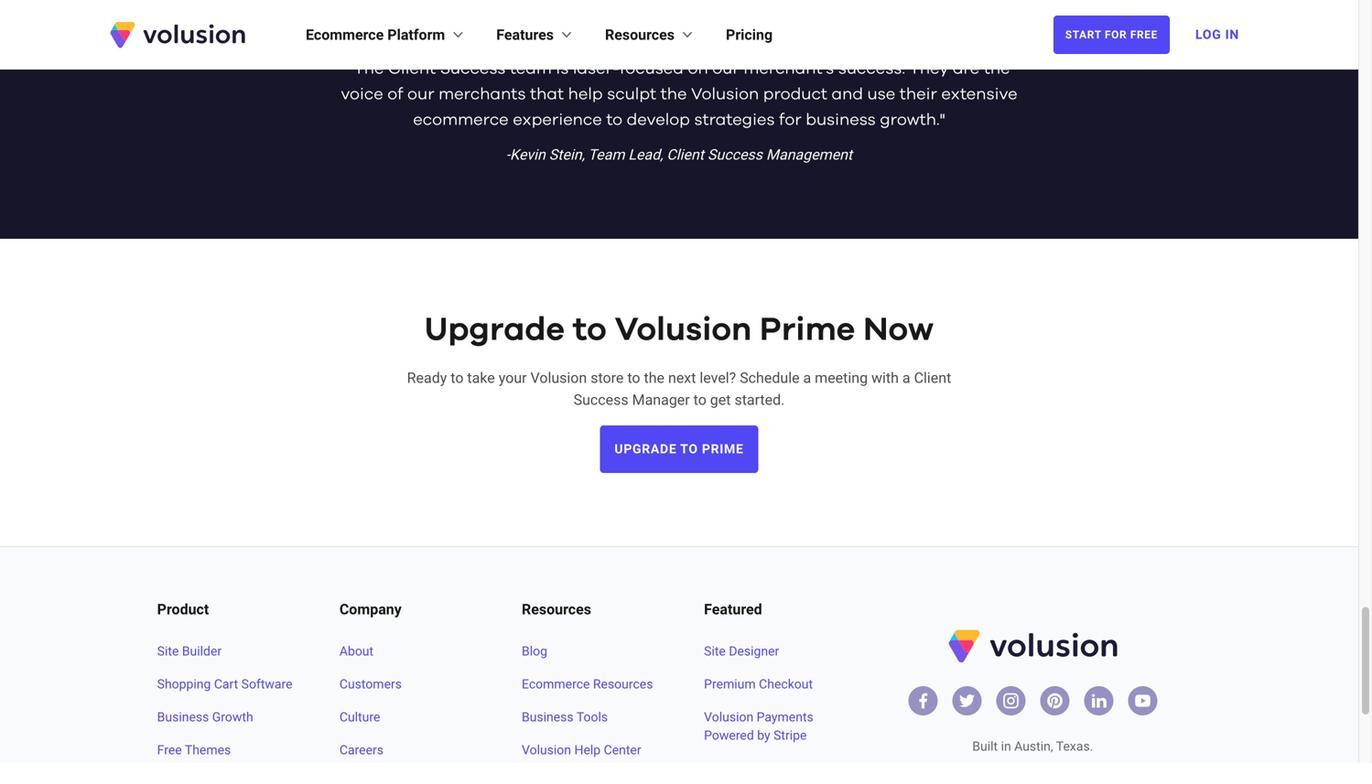 Task type: vqa. For each thing, say whether or not it's contained in the screenshot.


Task type: locate. For each thing, give the bounding box(es) containing it.
for inside "the client success team is laser-focused on our merchant's success. they are the voice of our merchants that help sculpt the volusion product and use their extensive ecommerce experience to develop strategies for business growth."
[[779, 112, 802, 128]]

2 horizontal spatial client
[[914, 369, 951, 387]]

"the client success team is laser-focused on our merchant's success. they are the voice of our merchants that help sculpt the volusion product and use their extensive ecommerce experience to develop strategies for business growth."
[[341, 61, 1018, 128]]

volusion inside volusion payments powered by stripe
[[704, 710, 754, 725]]

to left the take on the left of the page
[[451, 369, 464, 387]]

premium
[[704, 677, 756, 692]]

success down the store
[[574, 391, 629, 409]]

ecommerce up "the
[[306, 26, 384, 43]]

facebook image
[[914, 692, 932, 710]]

volusion up strategies
[[691, 86, 759, 103]]

resources up 'focused'
[[605, 26, 675, 43]]

0 horizontal spatial a
[[803, 369, 811, 387]]

business down shopping
[[157, 710, 209, 725]]

success
[[440, 61, 506, 77], [708, 146, 763, 164], [574, 391, 629, 409]]

stripe
[[774, 728, 807, 743]]

product
[[157, 601, 209, 618]]

resources button
[[605, 24, 697, 46]]

customers
[[339, 677, 402, 692]]

the up laser-
[[558, 11, 602, 39]]

texas.
[[1056, 739, 1093, 754]]

success inside "the client success team is laser-focused on our merchant's success. they are the voice of our merchants that help sculpt the volusion product and use their extensive ecommerce experience to develop strategies for business growth."
[[440, 61, 506, 77]]

2 horizontal spatial success
[[708, 146, 763, 164]]

start
[[1065, 28, 1102, 41]]

our
[[712, 61, 739, 77], [407, 86, 434, 103]]

0 horizontal spatial for
[[779, 112, 802, 128]]

volusion payments powered by stripe
[[704, 710, 814, 743]]

site builder link
[[157, 643, 296, 661]]

built in austin, texas.
[[972, 739, 1093, 754]]

1 horizontal spatial a
[[902, 369, 910, 387]]

volusion help center
[[522, 743, 641, 758]]

built
[[972, 739, 998, 754]]

ecommerce
[[306, 26, 384, 43], [522, 677, 590, 692]]

site for featured
[[704, 644, 726, 659]]

powered
[[704, 728, 754, 743]]

1 vertical spatial success
[[708, 146, 763, 164]]

0 vertical spatial resources
[[605, 26, 675, 43]]

resources inside ecommerce resources link
[[593, 677, 653, 692]]

resources up tools
[[593, 677, 653, 692]]

business
[[157, 710, 209, 725], [522, 710, 574, 725]]

1 horizontal spatial site
[[704, 644, 726, 659]]

to inside "the client success team is laser-focused on our merchant's success. they are the voice of our merchants that help sculpt the volusion product and use their extensive ecommerce experience to develop strategies for business growth."
[[606, 112, 623, 128]]

shopping cart software link
[[157, 676, 296, 694]]

your
[[499, 369, 527, 387]]

2 vertical spatial resources
[[593, 677, 653, 692]]

to
[[680, 442, 698, 457]]

free
[[157, 743, 182, 758]]

0 horizontal spatial success
[[440, 61, 506, 77]]

builder
[[182, 644, 222, 659]]

volusion
[[691, 86, 759, 103], [615, 314, 752, 347], [530, 369, 587, 387], [704, 710, 754, 725], [522, 743, 571, 758]]

a right with
[[902, 369, 910, 387]]

2 vertical spatial client
[[914, 369, 951, 387]]

1 horizontal spatial our
[[712, 61, 739, 77]]

1 horizontal spatial success
[[574, 391, 629, 409]]

volusion up powered
[[704, 710, 754, 725]]

software
[[241, 677, 293, 692]]

the inside ready to take your volusion store to the next level? schedule a meeting with a client success manager to get started.
[[644, 369, 665, 387]]

is
[[556, 61, 569, 77]]

1 vertical spatial ecommerce
[[522, 677, 590, 692]]

0 vertical spatial ecommerce
[[306, 26, 384, 43]]

that
[[530, 86, 564, 103]]

level?
[[700, 369, 736, 387]]

0 vertical spatial success
[[440, 61, 506, 77]]

culture
[[339, 710, 380, 725]]

a
[[803, 369, 811, 387], [902, 369, 910, 387]]

0 vertical spatial for
[[833, 11, 871, 39]]

to right the store
[[627, 369, 640, 387]]

linkedin image
[[1090, 692, 1108, 710]]

2 site from the left
[[704, 644, 726, 659]]

to left get
[[694, 391, 707, 409]]

0 horizontal spatial client
[[388, 61, 436, 77]]

2 vertical spatial success
[[574, 391, 629, 409]]

client
[[388, 61, 436, 77], [667, 146, 704, 164], [914, 369, 951, 387]]

site
[[157, 644, 179, 659], [704, 644, 726, 659]]

of
[[387, 86, 403, 103]]

pricing link
[[726, 24, 773, 46]]

culture link
[[339, 709, 478, 727]]

ecommerce up business tools in the bottom left of the page
[[522, 677, 590, 692]]

meeting
[[815, 369, 868, 387]]

upgrade
[[615, 442, 677, 457]]

business for resources
[[522, 710, 574, 725]]

1 vertical spatial client
[[667, 146, 704, 164]]

resources
[[605, 26, 675, 43], [522, 601, 591, 618], [593, 677, 653, 692]]

twitter image
[[958, 692, 976, 710]]

1 horizontal spatial client
[[667, 146, 704, 164]]

sculpt
[[607, 86, 656, 103]]

success.
[[838, 61, 905, 77]]

0 vertical spatial client
[[388, 61, 436, 77]]

about
[[339, 644, 374, 659]]

1 vertical spatial for
[[779, 112, 802, 128]]

business left tools
[[522, 710, 574, 725]]

lead,
[[628, 146, 663, 164]]

0 horizontal spatial our
[[407, 86, 434, 103]]

1 horizontal spatial business
[[522, 710, 574, 725]]

2 business from the left
[[522, 710, 574, 725]]

client right lead,
[[667, 146, 704, 164]]

payments
[[757, 710, 814, 725]]

youtube image
[[1134, 692, 1152, 710]]

resources up blog
[[522, 601, 591, 618]]

creating the best experience for you
[[431, 11, 927, 39]]

volusion help center link
[[522, 742, 660, 760]]

1 site from the left
[[157, 644, 179, 659]]

upgrade to prime
[[615, 442, 744, 457]]

designer
[[729, 644, 779, 659]]

premium checkout
[[704, 677, 813, 692]]

the up manager
[[644, 369, 665, 387]]

0 vertical spatial our
[[712, 61, 739, 77]]

the right are
[[984, 61, 1010, 77]]

1 business from the left
[[157, 710, 209, 725]]

austin,
[[1014, 739, 1053, 754]]

to
[[606, 112, 623, 128], [573, 314, 607, 347], [451, 369, 464, 387], [627, 369, 640, 387], [694, 391, 707, 409]]

0 horizontal spatial ecommerce
[[306, 26, 384, 43]]

a left meeting
[[803, 369, 811, 387]]

and
[[832, 86, 863, 103]]

to down sculpt
[[606, 112, 623, 128]]

client right with
[[914, 369, 951, 387]]

careers link
[[339, 742, 478, 760]]

instagram image
[[1002, 692, 1020, 710]]

site up premium
[[704, 644, 726, 659]]

our right of
[[407, 86, 434, 103]]

manager
[[632, 391, 690, 409]]

merchant's
[[744, 61, 834, 77]]

volusion right your
[[530, 369, 587, 387]]

0 horizontal spatial business
[[157, 710, 209, 725]]

log
[[1195, 27, 1222, 42]]

take
[[467, 369, 495, 387]]

free themes
[[157, 743, 231, 758]]

1 horizontal spatial ecommerce
[[522, 677, 590, 692]]

0 horizontal spatial site
[[157, 644, 179, 659]]

ready to take your volusion store to the next level? schedule a meeting with a client success manager to get started.
[[407, 369, 951, 409]]

1 a from the left
[[803, 369, 811, 387]]

our right on
[[712, 61, 739, 77]]

ecommerce inside dropdown button
[[306, 26, 384, 43]]

extensive
[[941, 86, 1018, 103]]

prime
[[760, 314, 855, 347]]

1 horizontal spatial for
[[833, 11, 871, 39]]

start for free
[[1065, 28, 1158, 41]]

success up merchants
[[440, 61, 506, 77]]

business growth
[[157, 710, 253, 725]]

the up develop
[[661, 86, 687, 103]]

for down "product"
[[779, 112, 802, 128]]

customers link
[[339, 676, 478, 694]]

laser-
[[573, 61, 620, 77]]

success down strategies
[[708, 146, 763, 164]]

client up of
[[388, 61, 436, 77]]

for up success.
[[833, 11, 871, 39]]

success inside ready to take your volusion store to the next level? schedule a meeting with a client success manager to get started.
[[574, 391, 629, 409]]

help
[[574, 743, 601, 758]]

site left the builder
[[157, 644, 179, 659]]



Task type: describe. For each thing, give the bounding box(es) containing it.
strategies
[[694, 112, 775, 128]]

blog link
[[522, 643, 660, 661]]

center
[[604, 743, 641, 758]]

ecommerce resources
[[522, 677, 653, 692]]

business growth link
[[157, 709, 296, 727]]

features
[[496, 26, 554, 43]]

upgrade to volusion prime now
[[424, 314, 934, 347]]

experience
[[675, 11, 826, 39]]

focused
[[620, 61, 684, 77]]

business for product
[[157, 710, 209, 725]]

ecommerce for ecommerce resources
[[522, 677, 590, 692]]

help
[[568, 86, 603, 103]]

growth."
[[880, 112, 945, 128]]

tools
[[577, 710, 608, 725]]

ecommerce platform button
[[306, 24, 467, 46]]

shopping
[[157, 677, 211, 692]]

growth
[[212, 710, 253, 725]]

site builder
[[157, 644, 222, 659]]

in
[[1001, 739, 1011, 754]]

get
[[710, 391, 731, 409]]

site designer
[[704, 644, 779, 659]]

about link
[[339, 643, 478, 661]]

you
[[878, 11, 927, 39]]

premium checkout link
[[704, 676, 842, 694]]

next
[[668, 369, 696, 387]]

upgrade to prime link
[[600, 426, 758, 473]]

volusion inside "the client success team is laser-focused on our merchant's success. they are the voice of our merchants that help sculpt the volusion product and use their extensive ecommerce experience to develop strategies for business growth."
[[691, 86, 759, 103]]

business tools
[[522, 710, 608, 725]]

stein,
[[549, 146, 585, 164]]

volusion inside ready to take your volusion store to the next level? schedule a meeting with a client success manager to get started.
[[530, 369, 587, 387]]

free themes link
[[157, 742, 296, 760]]

client inside "the client success team is laser-focused on our merchant's success. they are the voice of our merchants that help sculpt the volusion product and use their extensive ecommerce experience to develop strategies for business growth."
[[388, 61, 436, 77]]

are
[[953, 61, 980, 77]]

"the
[[348, 61, 384, 77]]

by
[[757, 728, 770, 743]]

they
[[909, 61, 949, 77]]

-
[[506, 146, 510, 164]]

prime
[[702, 442, 744, 457]]

use
[[867, 86, 895, 103]]

platform
[[387, 26, 445, 43]]

log in link
[[1184, 15, 1250, 55]]

1 vertical spatial resources
[[522, 601, 591, 618]]

2 a from the left
[[902, 369, 910, 387]]

upgrade
[[424, 314, 565, 347]]

site for product
[[157, 644, 179, 659]]

ecommerce for ecommerce platform
[[306, 26, 384, 43]]

ecommerce
[[413, 112, 509, 128]]

kevin
[[510, 146, 545, 164]]

their
[[900, 86, 937, 103]]

store
[[591, 369, 624, 387]]

careers
[[339, 743, 383, 758]]

to up the store
[[573, 314, 607, 347]]

features button
[[496, 24, 576, 46]]

free
[[1130, 28, 1158, 41]]

merchants
[[439, 86, 526, 103]]

featured
[[704, 601, 762, 618]]

develop
[[627, 112, 690, 128]]

company
[[339, 601, 402, 618]]

-kevin stein, team lead, client success management
[[506, 146, 852, 164]]

log in
[[1195, 27, 1239, 42]]

voice
[[341, 86, 383, 103]]

volusion payments powered by stripe link
[[704, 709, 842, 745]]

resources inside resources dropdown button
[[605, 26, 675, 43]]

themes
[[185, 743, 231, 758]]

in
[[1225, 27, 1239, 42]]

with
[[871, 369, 899, 387]]

ecommerce resources link
[[522, 676, 660, 694]]

team
[[588, 146, 625, 164]]

blog
[[522, 644, 547, 659]]

shopping cart software
[[157, 677, 293, 692]]

volusion down business tools in the bottom left of the page
[[522, 743, 571, 758]]

schedule
[[740, 369, 800, 387]]

experience
[[513, 112, 602, 128]]

volusion up next
[[615, 314, 752, 347]]

client inside ready to take your volusion store to the next level? schedule a meeting with a client success manager to get started.
[[914, 369, 951, 387]]

checkout
[[759, 677, 813, 692]]

management
[[766, 146, 852, 164]]

business
[[806, 112, 876, 128]]

team
[[510, 61, 552, 77]]

1 vertical spatial our
[[407, 86, 434, 103]]

pinterest image
[[1046, 692, 1064, 710]]



